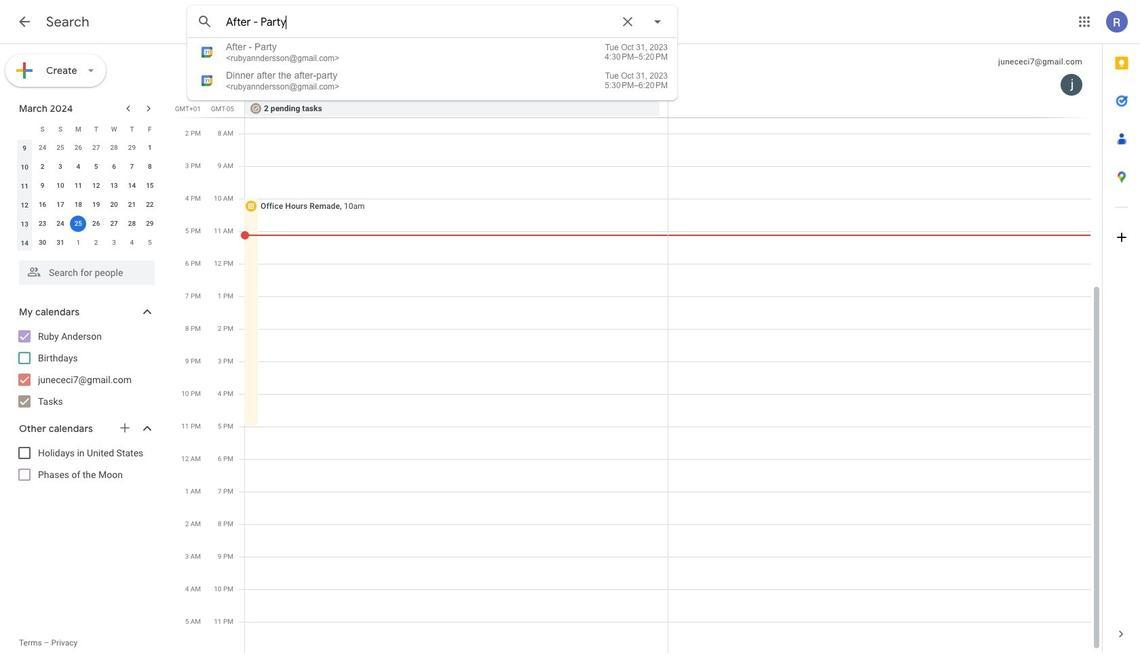Task type: vqa. For each thing, say whether or not it's contained in the screenshot.
12 element at the left top
yes



Task type: describe. For each thing, give the bounding box(es) containing it.
12 element
[[88, 178, 104, 194]]

16 element
[[34, 197, 51, 213]]

<rubyanndersson@gmail.com> element for 'tue oct 31, 2023
4:30 pm–5:20 pm' element on the top
[[226, 54, 340, 63]]

7 element
[[124, 159, 140, 175]]

february 27 element
[[88, 140, 104, 156]]

tue oct 31, 2023
4:30 pm–5:20 pm element
[[568, 43, 668, 62]]

april 2 element
[[88, 235, 104, 251]]

4 element
[[70, 159, 86, 175]]

cell inside row group
[[69, 215, 87, 234]]

23 element
[[34, 216, 51, 232]]

21 element
[[124, 197, 140, 213]]

6 element
[[106, 159, 122, 175]]

1 element
[[142, 140, 158, 156]]

<rubyanndersson@gmail.com> element for tue oct 31, 2023
5:30 pm–6:20 pm element
[[226, 82, 340, 92]]

8 element
[[142, 159, 158, 175]]

25, today element
[[70, 216, 86, 232]]

april 4 element
[[124, 235, 140, 251]]

row down february 27 element
[[16, 158, 159, 177]]

27 element
[[106, 216, 122, 232]]

row down 5 element
[[16, 177, 159, 196]]

row up 5 element
[[16, 139, 159, 158]]

go back image
[[16, 14, 33, 30]]

5 element
[[88, 159, 104, 175]]

search image
[[192, 8, 219, 35]]

april 3 element
[[106, 235, 122, 251]]

31 element
[[52, 235, 69, 251]]

row down 26 element
[[16, 234, 159, 253]]

11 element
[[70, 178, 86, 194]]

9 element
[[34, 178, 51, 194]]

column header inside march 2024 grid
[[16, 120, 34, 139]]

Search text field
[[226, 16, 612, 29]]

april 1 element
[[70, 235, 86, 251]]

14 element
[[124, 178, 140, 194]]

Search for people text field
[[27, 261, 147, 285]]

my calendars list
[[3, 326, 168, 413]]

other calendars list
[[3, 443, 168, 486]]



Task type: locate. For each thing, give the bounding box(es) containing it.
18 element
[[70, 197, 86, 213]]

1 horizontal spatial column header
[[245, 44, 669, 101]]

march 2024 grid
[[13, 120, 159, 253]]

15 element
[[142, 178, 158, 194]]

17 element
[[52, 197, 69, 213]]

row
[[239, 101, 1103, 117], [16, 120, 159, 139], [16, 139, 159, 158], [16, 158, 159, 177], [16, 177, 159, 196], [16, 196, 159, 215], [16, 215, 159, 234], [16, 234, 159, 253]]

february 29 element
[[124, 140, 140, 156]]

1 vertical spatial <rubyanndersson@gmail.com> element
[[226, 82, 340, 92]]

search options image
[[644, 8, 672, 35]]

24 element
[[52, 216, 69, 232]]

2 <rubyanndersson@gmail.com> element from the top
[[226, 82, 340, 92]]

grid
[[174, 44, 1103, 654]]

row down 18 element
[[16, 215, 159, 234]]

0 vertical spatial column header
[[245, 44, 669, 101]]

february 26 element
[[70, 140, 86, 156]]

<rubyanndersson@gmail.com> element
[[226, 54, 340, 63], [226, 82, 340, 92]]

3 element
[[52, 159, 69, 175]]

1 vertical spatial column header
[[16, 120, 34, 139]]

19 element
[[88, 197, 104, 213]]

None search field
[[187, 5, 678, 101]]

28 element
[[124, 216, 140, 232]]

february 25 element
[[52, 140, 69, 156]]

row group inside march 2024 grid
[[16, 139, 159, 253]]

None search field
[[0, 255, 168, 285]]

tab list
[[1104, 44, 1141, 616]]

clear search image
[[615, 8, 642, 35]]

heading
[[46, 14, 90, 31]]

10 element
[[52, 178, 69, 194]]

add other calendars image
[[118, 422, 132, 435]]

26 element
[[88, 216, 104, 232]]

0 horizontal spatial column header
[[16, 120, 34, 139]]

2 element
[[34, 159, 51, 175]]

22 element
[[142, 197, 158, 213]]

29 element
[[142, 216, 158, 232]]

0 vertical spatial <rubyanndersson@gmail.com> element
[[226, 54, 340, 63]]

cell
[[69, 215, 87, 234]]

february 24 element
[[34, 140, 51, 156]]

row up 26 element
[[16, 196, 159, 215]]

row group
[[16, 139, 159, 253]]

list box
[[188, 38, 677, 95]]

20 element
[[106, 197, 122, 213]]

tue oct 31, 2023
5:30 pm–6:20 pm element
[[568, 71, 668, 90]]

april 5 element
[[142, 235, 158, 251]]

row down tue oct 31, 2023
5:30 pm–6:20 pm element
[[239, 101, 1103, 117]]

1 <rubyanndersson@gmail.com> element from the top
[[226, 54, 340, 63]]

13 element
[[106, 178, 122, 194]]

february 28 element
[[106, 140, 122, 156]]

row up february 26 element
[[16, 120, 159, 139]]

column header
[[245, 44, 669, 101], [16, 120, 34, 139]]

30 element
[[34, 235, 51, 251]]



